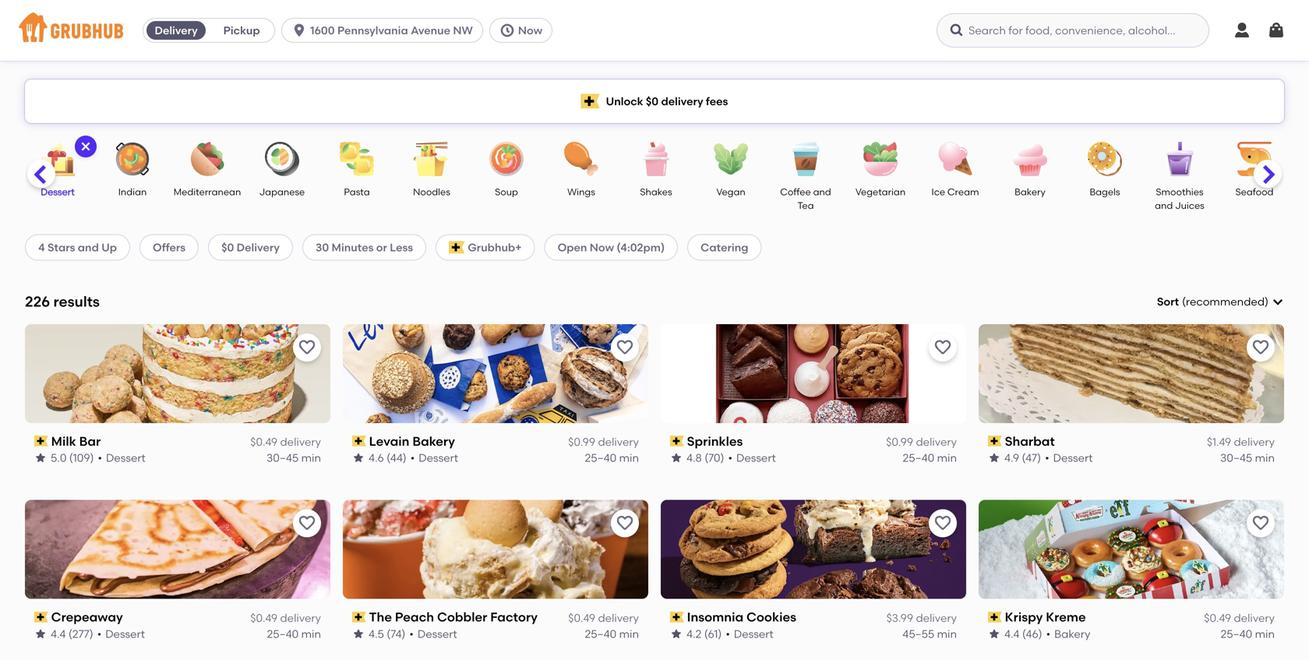 Task type: locate. For each thing, give the bounding box(es) containing it.
• dessert down peach
[[409, 627, 457, 640]]

now right open
[[590, 241, 614, 254]]

25–40 min
[[585, 451, 639, 464], [903, 451, 957, 464], [267, 627, 321, 640], [585, 627, 639, 640], [1221, 627, 1275, 640]]

min for sharbat
[[1255, 451, 1275, 464]]

4.4 left (46)
[[1005, 627, 1020, 640]]

$0.49 delivery
[[250, 435, 321, 449], [250, 611, 321, 625], [568, 611, 639, 625], [1204, 611, 1275, 625]]

sprinkles logo image
[[661, 324, 966, 423]]

0 horizontal spatial delivery
[[155, 24, 198, 37]]

soup image
[[479, 142, 534, 176]]

save this restaurant button for levain bakery
[[611, 333, 639, 361]]

bakery for • bakery
[[1054, 627, 1091, 640]]

2 horizontal spatial save this restaurant image
[[1252, 514, 1270, 533]]

0 horizontal spatial grubhub plus flag logo image
[[449, 241, 465, 254]]

wings image
[[554, 142, 609, 176]]

1 30–45 from the left
[[267, 451, 299, 464]]

• dessert for sprinkles
[[728, 451, 776, 464]]

star icon image for insomnia cookies
[[670, 628, 683, 640]]

subscription pass image left levain
[[352, 436, 366, 447]]

• for the peach cobbler factory
[[409, 627, 414, 640]]

30–45 for sharbat
[[1220, 451, 1253, 464]]

2 30–45 min from the left
[[1220, 451, 1275, 464]]

save this restaurant image
[[934, 338, 952, 357], [298, 514, 316, 533], [1252, 514, 1270, 533]]

delivery left pickup button
[[155, 24, 198, 37]]

0 horizontal spatial bakery
[[413, 434, 455, 449]]

dessert image
[[30, 142, 85, 176]]

shakes image
[[629, 142, 683, 176]]

1 $0.99 delivery from the left
[[568, 435, 639, 449]]

levain
[[369, 434, 410, 449]]

peach
[[395, 610, 434, 625]]

dessert down the peach cobbler factory
[[418, 627, 457, 640]]

• right the (277) on the left bottom of the page
[[97, 627, 101, 640]]

vegetarian
[[856, 186, 906, 198]]

• right (61)
[[726, 627, 730, 640]]

insomnia cookies
[[687, 610, 796, 625]]

Search for food, convenience, alcohol... search field
[[937, 13, 1209, 48]]

)
[[1265, 295, 1269, 308]]

save this restaurant image for sprinkles
[[934, 338, 952, 357]]

star icon image left 4.8
[[670, 452, 683, 464]]

0 horizontal spatial $0.99 delivery
[[568, 435, 639, 449]]

1 vertical spatial and
[[1155, 200, 1173, 211]]

$3.99
[[887, 611, 913, 625]]

• right '(70)'
[[728, 451, 733, 464]]

subscription pass image left milk
[[34, 436, 48, 447]]

unlock $0 delivery fees
[[606, 95, 728, 108]]

• right (46)
[[1046, 627, 1051, 640]]

0 vertical spatial delivery
[[155, 24, 198, 37]]

save this restaurant button for krispy kreme
[[1247, 509, 1275, 537]]

1 30–45 min from the left
[[267, 451, 321, 464]]

star icon image
[[34, 452, 47, 464], [352, 452, 365, 464], [670, 452, 683, 464], [988, 452, 1001, 464], [34, 628, 47, 640], [352, 628, 365, 640], [670, 628, 683, 640], [988, 628, 1001, 640]]

bakery right levain
[[413, 434, 455, 449]]

pasta
[[344, 186, 370, 198]]

• dessert down levain bakery
[[410, 451, 458, 464]]

tea
[[798, 200, 814, 211]]

dessert right the (109)
[[106, 451, 146, 464]]

25–40 for sprinkles
[[903, 451, 935, 464]]

min for sprinkles
[[937, 451, 957, 464]]

none field containing sort
[[1157, 294, 1284, 310]]

$0.99 delivery
[[568, 435, 639, 449], [886, 435, 957, 449]]

save this restaurant image
[[298, 338, 316, 357], [616, 338, 634, 357], [1252, 338, 1270, 357], [616, 514, 634, 533], [934, 514, 952, 533]]

juices
[[1175, 200, 1205, 211]]

unlock
[[606, 95, 643, 108]]

subscription pass image left the crepeaway
[[34, 612, 48, 623]]

0 vertical spatial grubhub plus flag logo image
[[581, 94, 600, 109]]

save this restaurant button for crepeaway
[[293, 509, 321, 537]]

1 horizontal spatial $0.99
[[886, 435, 913, 449]]

1 horizontal spatial $0.99 delivery
[[886, 435, 957, 449]]

• right (74)
[[409, 627, 414, 640]]

indian image
[[105, 142, 160, 176]]

$0 delivery
[[221, 241, 280, 254]]

subscription pass image left krispy
[[988, 612, 1002, 623]]

now
[[518, 24, 543, 37], [590, 241, 614, 254]]

subscription pass image for crepeaway
[[34, 612, 48, 623]]

now right nw
[[518, 24, 543, 37]]

coffee and tea
[[780, 186, 831, 211]]

0 horizontal spatial 30–45 min
[[267, 451, 321, 464]]

pennsylvania
[[337, 24, 408, 37]]

1 vertical spatial grubhub plus flag logo image
[[449, 241, 465, 254]]

subscription pass image for milk bar
[[34, 436, 48, 447]]

save this restaurant image for insomnia cookies
[[934, 514, 952, 533]]

$0.49
[[250, 435, 278, 449], [250, 611, 278, 625], [568, 611, 595, 625], [1204, 611, 1231, 625]]

$0.99 delivery for levain bakery
[[568, 435, 639, 449]]

$0 right offers
[[221, 241, 234, 254]]

star icon image for sharbat
[[988, 452, 1001, 464]]

seafood image
[[1227, 142, 1282, 176]]

• dessert
[[98, 451, 146, 464], [410, 451, 458, 464], [728, 451, 776, 464], [1045, 451, 1093, 464], [97, 627, 145, 640], [409, 627, 457, 640], [726, 627, 774, 640]]

1 horizontal spatial 30–45 min
[[1220, 451, 1275, 464]]

sharbat logo image
[[979, 324, 1284, 423]]

5.0
[[51, 451, 67, 464]]

dessert for insomnia cookies
[[734, 627, 774, 640]]

star icon image left 4.4 (46)
[[988, 628, 1001, 640]]

1 vertical spatial $0
[[221, 241, 234, 254]]

noodles
[[413, 186, 450, 198]]

star icon image for crepeaway
[[34, 628, 47, 640]]

grubhub plus flag logo image
[[581, 94, 600, 109], [449, 241, 465, 254]]

star icon image for milk bar
[[34, 452, 47, 464]]

4.5 (74)
[[369, 627, 406, 640]]

sharbat
[[1005, 434, 1055, 449]]

• for levain bakery
[[410, 451, 415, 464]]

4
[[38, 241, 45, 254]]

japanese
[[259, 186, 305, 198]]

0 horizontal spatial now
[[518, 24, 543, 37]]

save this restaurant button for sharbat
[[1247, 333, 1275, 361]]

None field
[[1157, 294, 1284, 310]]

0 vertical spatial now
[[518, 24, 543, 37]]

and inside smoothies and juices
[[1155, 200, 1173, 211]]

1 horizontal spatial grubhub plus flag logo image
[[581, 94, 600, 109]]

star icon image left 4.9
[[988, 452, 1001, 464]]

0 horizontal spatial 4.4
[[51, 627, 66, 640]]

2 30–45 from the left
[[1220, 451, 1253, 464]]

and up tea
[[813, 186, 831, 198]]

• dessert for levain bakery
[[410, 451, 458, 464]]

save this restaurant button for insomnia cookies
[[929, 509, 957, 537]]

svg image inside "field"
[[1272, 295, 1284, 308]]

grubhub plus flag logo image for unlock $0 delivery fees
[[581, 94, 600, 109]]

1 vertical spatial bakery
[[413, 434, 455, 449]]

dessert right '(70)'
[[736, 451, 776, 464]]

1 horizontal spatial now
[[590, 241, 614, 254]]

1 horizontal spatial 30–45
[[1220, 451, 1253, 464]]

min
[[301, 451, 321, 464], [619, 451, 639, 464], [937, 451, 957, 464], [1255, 451, 1275, 464], [301, 627, 321, 640], [619, 627, 639, 640], [937, 627, 957, 640], [1255, 627, 1275, 640]]

• dessert down bar on the bottom of page
[[98, 451, 146, 464]]

$0.49 delivery for milk bar
[[250, 435, 321, 449]]

• dessert right '(70)'
[[728, 451, 776, 464]]

• for milk bar
[[98, 451, 102, 464]]

noodles image
[[404, 142, 459, 176]]

4.4 for crepeaway
[[51, 627, 66, 640]]

coffee
[[780, 186, 811, 198]]

subscription pass image
[[352, 436, 366, 447], [670, 436, 684, 447], [988, 436, 1002, 447], [670, 612, 684, 623], [988, 612, 1002, 623]]

fees
[[706, 95, 728, 108]]

insomnia cookies logo image
[[661, 500, 966, 599]]

save this restaurant button for the peach cobbler factory
[[611, 509, 639, 537]]

4.4 (46)
[[1005, 627, 1042, 640]]

• for sprinkles
[[728, 451, 733, 464]]

smoothies
[[1156, 186, 1204, 198]]

dessert down the insomnia cookies
[[734, 627, 774, 640]]

delivery for the peach cobbler factory
[[598, 611, 639, 625]]

the peach cobbler factory  logo image
[[343, 500, 648, 599]]

2 $0.99 from the left
[[886, 435, 913, 449]]

4.2
[[687, 627, 702, 640]]

• right (44)
[[410, 451, 415, 464]]

levain bakery logo image
[[343, 324, 648, 423]]

$0.49 delivery for the peach cobbler factory
[[568, 611, 639, 625]]

0 vertical spatial bakery
[[1015, 186, 1046, 198]]

$0
[[646, 95, 659, 108], [221, 241, 234, 254]]

0 horizontal spatial $0
[[221, 241, 234, 254]]

4.4 left the (277) on the left bottom of the page
[[51, 627, 66, 640]]

$0.49 delivery for crepeaway
[[250, 611, 321, 625]]

5.0 (109)
[[51, 451, 94, 464]]

subscription pass image left sharbat
[[988, 436, 1002, 447]]

save this restaurant button for sprinkles
[[929, 333, 957, 361]]

• right (47)
[[1045, 451, 1049, 464]]

2 $0.99 delivery from the left
[[886, 435, 957, 449]]

• dessert down the crepeaway
[[97, 627, 145, 640]]

bakery down bakery image
[[1015, 186, 1046, 198]]

0 vertical spatial $0
[[646, 95, 659, 108]]

• dessert for sharbat
[[1045, 451, 1093, 464]]

30–45 min
[[267, 451, 321, 464], [1220, 451, 1275, 464]]

delivery for levain bakery
[[598, 435, 639, 449]]

4.4
[[51, 627, 66, 640], [1005, 627, 1020, 640]]

star icon image left 4.5
[[352, 628, 365, 640]]

25–40
[[585, 451, 617, 464], [903, 451, 935, 464], [267, 627, 299, 640], [585, 627, 617, 640], [1221, 627, 1253, 640]]

bakery for levain bakery
[[413, 434, 455, 449]]

save this restaurant button
[[293, 333, 321, 361], [611, 333, 639, 361], [929, 333, 957, 361], [1247, 333, 1275, 361], [293, 509, 321, 537], [611, 509, 639, 537], [929, 509, 957, 537], [1247, 509, 1275, 537]]

and for coffee and tea
[[813, 186, 831, 198]]

offers
[[153, 241, 186, 254]]

dessert down levain bakery
[[419, 451, 458, 464]]

nw
[[453, 24, 473, 37]]

25–40 min for sprinkles
[[903, 451, 957, 464]]

dessert
[[41, 186, 75, 198], [106, 451, 146, 464], [419, 451, 458, 464], [736, 451, 776, 464], [1053, 451, 1093, 464], [105, 627, 145, 640], [418, 627, 457, 640], [734, 627, 774, 640]]

smoothies and juices image
[[1153, 142, 1207, 176]]

bakery image
[[1003, 142, 1058, 176]]

226 results
[[25, 293, 100, 310]]

0 horizontal spatial 30–45
[[267, 451, 299, 464]]

1 vertical spatial delivery
[[237, 241, 280, 254]]

delivery for sharbat
[[1234, 435, 1275, 449]]

$0.49 for krispy kreme
[[1204, 611, 1231, 625]]

dessert for the peach cobbler factory
[[418, 627, 457, 640]]

save this restaurant image for milk bar
[[298, 338, 316, 357]]

0 horizontal spatial save this restaurant image
[[298, 514, 316, 533]]

save this restaurant image for levain bakery
[[616, 338, 634, 357]]

delivery button
[[143, 18, 209, 43]]

subscription pass image
[[34, 436, 48, 447], [34, 612, 48, 623], [352, 612, 366, 623]]

stars
[[48, 241, 75, 254]]

1 horizontal spatial save this restaurant image
[[934, 338, 952, 357]]

2 4.4 from the left
[[1005, 627, 1020, 640]]

$0.49 delivery for krispy kreme
[[1204, 611, 1275, 625]]

delivery for sprinkles
[[916, 435, 957, 449]]

4.8
[[687, 451, 702, 464]]

star icon image left 5.0
[[34, 452, 47, 464]]

vegan image
[[704, 142, 758, 176]]

• dessert right (47)
[[1045, 451, 1093, 464]]

krispy kreme logo image
[[979, 500, 1284, 599]]

1 4.4 from the left
[[51, 627, 66, 640]]

(109)
[[69, 451, 94, 464]]

25–40 for krispy kreme
[[1221, 627, 1253, 640]]

1600 pennsylvania avenue nw
[[310, 24, 473, 37]]

dessert down the crepeaway
[[105, 627, 145, 640]]

star icon image left 4.4 (277)
[[34, 628, 47, 640]]

star icon image left 4.6
[[352, 452, 365, 464]]

0 vertical spatial and
[[813, 186, 831, 198]]

226
[[25, 293, 50, 310]]

25–40 for crepeaway
[[267, 627, 299, 640]]

1 $0.99 from the left
[[568, 435, 595, 449]]

0 horizontal spatial $0.99
[[568, 435, 595, 449]]

bakery down kreme
[[1054, 627, 1091, 640]]

cream
[[948, 186, 979, 198]]

save this restaurant image for sharbat
[[1252, 338, 1270, 357]]

pickup button
[[209, 18, 274, 43]]

2 horizontal spatial bakery
[[1054, 627, 1091, 640]]

1 horizontal spatial 4.4
[[1005, 627, 1020, 640]]

0 horizontal spatial and
[[78, 241, 99, 254]]

and inside coffee and tea
[[813, 186, 831, 198]]

crepeaway logo image
[[25, 500, 330, 599]]

soup
[[495, 186, 518, 198]]

subscription pass image left sprinkles
[[670, 436, 684, 447]]

1 horizontal spatial and
[[813, 186, 831, 198]]

and
[[813, 186, 831, 198], [1155, 200, 1173, 211], [78, 241, 99, 254]]

$1.49
[[1207, 435, 1231, 449]]

subscription pass image left the on the bottom of the page
[[352, 612, 366, 623]]

2 horizontal spatial and
[[1155, 200, 1173, 211]]

bakery
[[1015, 186, 1046, 198], [413, 434, 455, 449], [1054, 627, 1091, 640]]

and down smoothies
[[1155, 200, 1173, 211]]

grubhub plus flag logo image left grubhub+
[[449, 241, 465, 254]]

delivery down "japanese" at the top left
[[237, 241, 280, 254]]

• right the (109)
[[98, 451, 102, 464]]

and left up
[[78, 241, 99, 254]]

grubhub plus flag logo image left unlock
[[581, 94, 600, 109]]

30
[[316, 241, 329, 254]]

delivery
[[661, 95, 703, 108], [280, 435, 321, 449], [598, 435, 639, 449], [916, 435, 957, 449], [1234, 435, 1275, 449], [280, 611, 321, 625], [598, 611, 639, 625], [916, 611, 957, 625], [1234, 611, 1275, 625]]

2 vertical spatial bakery
[[1054, 627, 1091, 640]]

$0 right unlock
[[646, 95, 659, 108]]

svg image
[[1233, 21, 1252, 40], [1267, 21, 1286, 40], [292, 23, 307, 38], [499, 23, 515, 38], [949, 23, 965, 38], [79, 140, 92, 153], [1272, 295, 1284, 308]]

• dessert down the insomnia cookies
[[726, 627, 774, 640]]

star icon image left 4.2
[[670, 628, 683, 640]]

dessert right (47)
[[1053, 451, 1093, 464]]

subscription pass image left insomnia
[[670, 612, 684, 623]]

vegan
[[716, 186, 746, 198]]



Task type: describe. For each thing, give the bounding box(es) containing it.
star icon image for levain bakery
[[352, 452, 365, 464]]

star icon image for the peach cobbler factory
[[352, 628, 365, 640]]

sort
[[1157, 295, 1179, 308]]

kreme
[[1046, 610, 1086, 625]]

4.8 (70)
[[687, 451, 724, 464]]

japanese image
[[255, 142, 309, 176]]

svg image inside 'now' button
[[499, 23, 515, 38]]

pasta image
[[330, 142, 384, 176]]

subscription pass image for sprinkles
[[670, 436, 684, 447]]

• for sharbat
[[1045, 451, 1049, 464]]

sort ( recommended )
[[1157, 295, 1269, 308]]

30–45 min for milk bar
[[267, 451, 321, 464]]

2 vertical spatial and
[[78, 241, 99, 254]]

1 vertical spatial now
[[590, 241, 614, 254]]

subscription pass image for sharbat
[[988, 436, 1002, 447]]

factory
[[490, 610, 538, 625]]

• for crepeaway
[[97, 627, 101, 640]]

dessert for milk bar
[[106, 451, 146, 464]]

4.9 (47)
[[1005, 451, 1041, 464]]

$1.49 delivery
[[1207, 435, 1275, 449]]

30–45 for milk bar
[[267, 451, 299, 464]]

dessert for sprinkles
[[736, 451, 776, 464]]

smoothies and juices
[[1155, 186, 1205, 211]]

now inside button
[[518, 24, 543, 37]]

(44)
[[387, 451, 407, 464]]

25–40 min for the peach cobbler factory
[[585, 627, 639, 640]]

4.4 (277)
[[51, 627, 93, 640]]

save this restaurant image for krispy kreme
[[1252, 514, 1270, 533]]

cobbler
[[437, 610, 487, 625]]

delivery for krispy kreme
[[1234, 611, 1275, 625]]

subscription pass image for the peach cobbler factory
[[352, 612, 366, 623]]

4.5
[[369, 627, 384, 640]]

milk bar
[[51, 434, 101, 449]]

sprinkles
[[687, 434, 743, 449]]

levain bakery
[[369, 434, 455, 449]]

25–40 min for krispy kreme
[[1221, 627, 1275, 640]]

mediterranean
[[174, 186, 241, 198]]

(47)
[[1022, 451, 1041, 464]]

coffee and tea image
[[779, 142, 833, 176]]

1600
[[310, 24, 335, 37]]

the
[[369, 610, 392, 625]]

star icon image for sprinkles
[[670, 452, 683, 464]]

save this restaurant button for milk bar
[[293, 333, 321, 361]]

milk bar logo image
[[25, 324, 330, 423]]

dessert for levain bakery
[[419, 451, 458, 464]]

delivery for crepeaway
[[280, 611, 321, 625]]

the peach cobbler factory
[[369, 610, 538, 625]]

$0.99 for sprinkles
[[886, 435, 913, 449]]

min for the peach cobbler factory
[[619, 627, 639, 640]]

save this restaurant image for the peach cobbler factory
[[616, 514, 634, 533]]

seafood
[[1236, 186, 1274, 198]]

4.9
[[1005, 451, 1019, 464]]

(74)
[[387, 627, 406, 640]]

(70)
[[705, 451, 724, 464]]

• for insomnia cookies
[[726, 627, 730, 640]]

$0.99 for levain bakery
[[568, 435, 595, 449]]

25–40 min for levain bakery
[[585, 451, 639, 464]]

or
[[376, 241, 387, 254]]

bagels image
[[1078, 142, 1132, 176]]

now button
[[489, 18, 559, 43]]

1600 pennsylvania avenue nw button
[[281, 18, 489, 43]]

dessert down dessert image
[[41, 186, 75, 198]]

$0.49 for milk bar
[[250, 435, 278, 449]]

delivery inside 'button'
[[155, 24, 198, 37]]

results
[[53, 293, 100, 310]]

• dessert for crepeaway
[[97, 627, 145, 640]]

subscription pass image for krispy kreme
[[988, 612, 1002, 623]]

(4:02pm)
[[617, 241, 665, 254]]

ice
[[932, 186, 945, 198]]

30 minutes or less
[[316, 241, 413, 254]]

25–40 for the peach cobbler factory
[[585, 627, 617, 640]]

grubhub plus flag logo image for grubhub+
[[449, 241, 465, 254]]

wings
[[567, 186, 595, 198]]

up
[[101, 241, 117, 254]]

(277)
[[68, 627, 93, 640]]

avenue
[[411, 24, 450, 37]]

ice cream image
[[928, 142, 983, 176]]

45–55 min
[[903, 627, 957, 640]]

open
[[558, 241, 587, 254]]

1 horizontal spatial delivery
[[237, 241, 280, 254]]

min for crepeaway
[[301, 627, 321, 640]]

subscription pass image for insomnia cookies
[[670, 612, 684, 623]]

open now (4:02pm)
[[558, 241, 665, 254]]

indian
[[118, 186, 147, 198]]

(61)
[[704, 627, 722, 640]]

4 stars and up
[[38, 241, 117, 254]]

subscription pass image for levain bakery
[[352, 436, 366, 447]]

star icon image for krispy kreme
[[988, 628, 1001, 640]]

crepeaway
[[51, 610, 123, 625]]

shakes
[[640, 186, 672, 198]]

4.6
[[369, 451, 384, 464]]

25–40 min for crepeaway
[[267, 627, 321, 640]]

1 horizontal spatial $0
[[646, 95, 659, 108]]

25–40 for levain bakery
[[585, 451, 617, 464]]

main navigation navigation
[[0, 0, 1309, 61]]

svg image inside '1600 pennsylvania avenue nw' button
[[292, 23, 307, 38]]

less
[[390, 241, 413, 254]]

(
[[1182, 295, 1186, 308]]

cookies
[[747, 610, 796, 625]]

milk
[[51, 434, 76, 449]]

dessert for crepeaway
[[105, 627, 145, 640]]

min for levain bakery
[[619, 451, 639, 464]]

• dessert for the peach cobbler factory
[[409, 627, 457, 640]]

vegetarian image
[[853, 142, 908, 176]]

mediterranean image
[[180, 142, 235, 176]]

catering
[[701, 241, 748, 254]]

min for milk bar
[[301, 451, 321, 464]]

$0.99 delivery for sprinkles
[[886, 435, 957, 449]]

dessert for sharbat
[[1053, 451, 1093, 464]]

$0.49 for the peach cobbler factory
[[568, 611, 595, 625]]

save this restaurant image for crepeaway
[[298, 514, 316, 533]]

bar
[[79, 434, 101, 449]]

delivery for milk bar
[[280, 435, 321, 449]]

$3.99 delivery
[[887, 611, 957, 625]]

minutes
[[332, 241, 374, 254]]

4.6 (44)
[[369, 451, 407, 464]]

$0.49 for crepeaway
[[250, 611, 278, 625]]

and for smoothies and juices
[[1155, 200, 1173, 211]]

delivery for insomnia cookies
[[916, 611, 957, 625]]

insomnia
[[687, 610, 744, 625]]

min for krispy kreme
[[1255, 627, 1275, 640]]

• dessert for insomnia cookies
[[726, 627, 774, 640]]

4.2 (61)
[[687, 627, 722, 640]]

45–55
[[903, 627, 935, 640]]

1 horizontal spatial bakery
[[1015, 186, 1046, 198]]

30–45 min for sharbat
[[1220, 451, 1275, 464]]

• for krispy kreme
[[1046, 627, 1051, 640]]

4.4 for krispy kreme
[[1005, 627, 1020, 640]]

krispy
[[1005, 610, 1043, 625]]

(46)
[[1022, 627, 1042, 640]]

pickup
[[223, 24, 260, 37]]

grubhub+
[[468, 241, 522, 254]]

bagels
[[1090, 186, 1120, 198]]

krispy kreme
[[1005, 610, 1086, 625]]

• dessert for milk bar
[[98, 451, 146, 464]]

min for insomnia cookies
[[937, 627, 957, 640]]

recommended
[[1186, 295, 1265, 308]]



Task type: vqa. For each thing, say whether or not it's contained in the screenshot.


